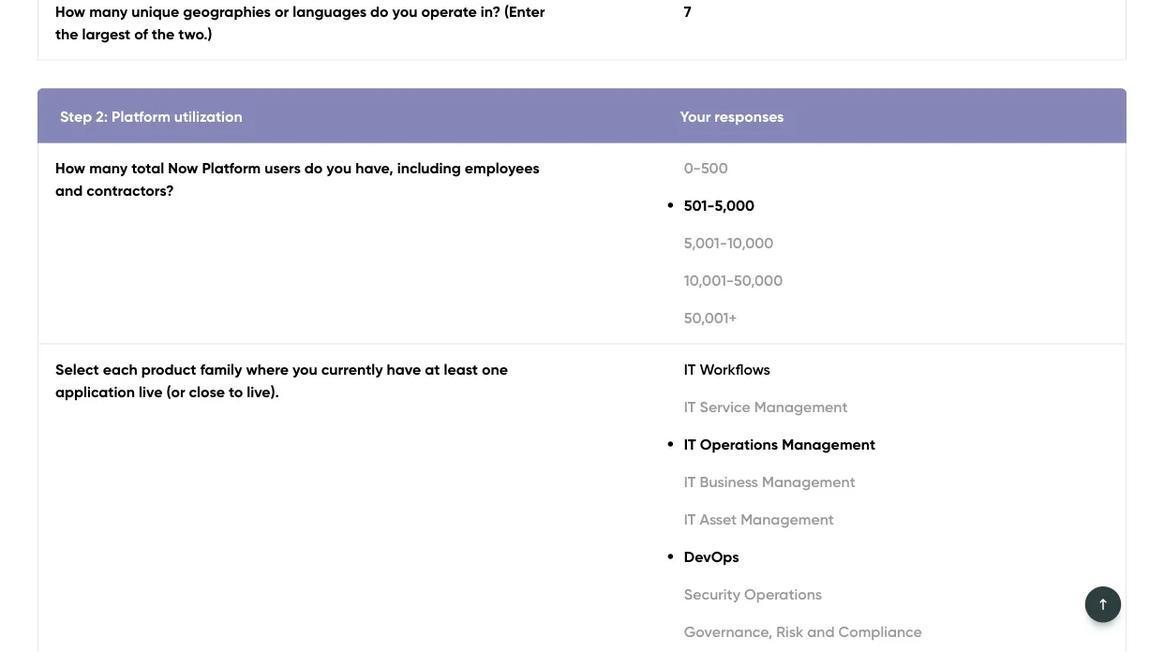 Task type: locate. For each thing, give the bounding box(es) containing it.
or
[[275, 2, 289, 21]]

customer success center
[[165, 35, 365, 55]]

2 get from the left
[[822, 78, 848, 96]]

do for languages
[[370, 2, 389, 21]]

1 horizontal spatial you
[[327, 159, 352, 177]]

3 it from the top
[[684, 436, 696, 454]]

do inside how many total now platform users do you have, including employees and contractors?
[[305, 159, 323, 177]]

operations
[[700, 436, 779, 454], [745, 586, 823, 604]]

application
[[55, 383, 135, 401]]

0 horizontal spatial do
[[305, 159, 323, 177]]

how up largest
[[55, 2, 85, 21]]

devops
[[684, 548, 740, 566]]

2 horizontal spatial the
[[856, 441, 879, 460]]

how
[[1128, 441, 1157, 460]]

1 horizontal spatial do
[[370, 2, 389, 21]]

unique
[[132, 2, 179, 21]]

it left the business
[[684, 473, 696, 491]]

it for it service management
[[684, 398, 696, 416]]

0-500
[[684, 159, 728, 177]]

your left servicenow®
[[827, 351, 857, 370]]

step 2: platform utilization
[[60, 107, 243, 126]]

1 horizontal spatial platform
[[202, 159, 261, 177]]

0 vertical spatial your
[[680, 107, 711, 126]]

it asset management
[[684, 511, 835, 529]]

5,001-
[[684, 234, 728, 252]]

5 it from the top
[[684, 511, 696, 529]]

get
[[38, 78, 64, 96], [822, 78, 848, 96]]

(enter
[[504, 2, 545, 21]]

step
[[60, 107, 92, 126]]

events and webinars link
[[529, 68, 673, 106]]

it left service at the right of page
[[684, 398, 696, 416]]

do for users
[[305, 159, 323, 177]]

2 many from the top
[[89, 159, 128, 177]]

many up "contractors?"
[[89, 159, 128, 177]]

the right use
[[856, 441, 879, 460]]

you inside how many unique geographies or languages do you operate in? (enter the largest of the two.)
[[393, 2, 418, 21]]

operations up risk
[[745, 586, 823, 604]]

platform right now
[[202, 159, 261, 177]]

operations up the business
[[700, 436, 779, 454]]

management down it business management
[[741, 511, 835, 529]]

how down step
[[55, 159, 85, 177]]

5,000
[[715, 196, 755, 215]]

get left the "support"
[[822, 78, 848, 96]]

management up it business management
[[782, 436, 876, 454]]

do right users
[[305, 159, 323, 177]]

platform inside use the platform team estimator to find out how m
[[883, 441, 941, 460]]

find
[[1072, 441, 1098, 460]]

many
[[89, 2, 128, 21], [89, 159, 128, 177]]

2 it from the top
[[684, 398, 696, 416]]

many inside how many total now platform users do you have, including employees and contractors?
[[89, 159, 128, 177]]

platform
[[112, 107, 170, 126], [202, 159, 261, 177], [883, 441, 941, 460]]

live
[[139, 383, 163, 401]]

1 how from the top
[[55, 2, 85, 21]]

it business management
[[684, 473, 856, 491]]

you inside select each product family where you currently have at least one application live (or close to live).
[[293, 361, 318, 379]]

your up the 0- at the top
[[680, 107, 711, 126]]

0-
[[684, 159, 701, 177]]

how inside how many unique geographies or languages do you operate in? (enter the largest of the two.)
[[55, 2, 85, 21]]

many up largest
[[89, 2, 128, 21]]

the right of
[[152, 25, 175, 43]]

1 horizontal spatial to
[[1054, 441, 1068, 460]]

1 vertical spatial many
[[89, 159, 128, 177]]

platform for use
[[883, 441, 941, 460]]

2 horizontal spatial platform
[[883, 441, 941, 460]]

1 vertical spatial how
[[55, 159, 85, 177]]

you for operate
[[393, 2, 418, 21]]

0 vertical spatial you
[[393, 2, 418, 21]]

you right where
[[293, 361, 318, 379]]

it for it asset management
[[684, 511, 696, 529]]

your inside the your servicenow® platform team establishes, mai
[[827, 351, 857, 370]]

0 horizontal spatial platform
[[112, 107, 170, 126]]

get started link
[[38, 68, 119, 106]]

success
[[245, 35, 307, 55]]

employees
[[465, 159, 540, 177]]

1 vertical spatial operations
[[745, 586, 823, 604]]

the left largest
[[55, 25, 78, 43]]

operations for security
[[745, 586, 823, 604]]

0 horizontal spatial your
[[680, 107, 711, 126]]

calculators
[[404, 78, 482, 96]]

use
[[827, 441, 853, 460]]

2 vertical spatial platform
[[883, 441, 941, 460]]

1 many from the top
[[89, 2, 128, 21]]

0 vertical spatial how
[[55, 2, 85, 21]]

get for get support
[[822, 78, 848, 96]]

1 vertical spatial to
[[1054, 441, 1068, 460]]

10,000
[[728, 234, 774, 252]]

how many unique geographies or languages do you operate in? (enter the largest of the two.)
[[55, 2, 545, 43]]

now
[[168, 159, 198, 177]]

1 vertical spatial your
[[827, 351, 857, 370]]

0 vertical spatial platform
[[112, 107, 170, 126]]

select
[[55, 361, 99, 379]]

1 it from the top
[[684, 361, 696, 379]]

management up it operations management
[[755, 398, 848, 416]]

0 horizontal spatial to
[[229, 383, 243, 401]]

platform right 2:
[[112, 107, 170, 126]]

it for it workflows
[[684, 361, 696, 379]]

customer success center link
[[38, 34, 370, 55]]

events
[[529, 78, 573, 96]]

get up step
[[38, 78, 64, 96]]

to down the family on the bottom left
[[229, 383, 243, 401]]

each
[[103, 361, 138, 379]]

webinars
[[608, 78, 673, 96]]

total
[[132, 159, 164, 177]]

security operations
[[684, 586, 823, 604]]

it down the it workflows
[[684, 436, 696, 454]]

users
[[265, 159, 301, 177]]

2 vertical spatial you
[[293, 361, 318, 379]]

0 vertical spatial many
[[89, 2, 128, 21]]

how many total now platform users do you have, including employees and contractors?
[[55, 159, 540, 200]]

many inside how many unique geographies or languages do you operate in? (enter the largest of the two.)
[[89, 2, 128, 21]]

0 vertical spatial do
[[370, 2, 389, 21]]

all
[[954, 78, 970, 96]]

product
[[141, 361, 196, 379]]

it left 'workflows'
[[684, 361, 696, 379]]

contractors?
[[87, 181, 174, 200]]

leading
[[165, 78, 221, 96]]

services link
[[719, 68, 776, 106]]

many for total
[[89, 159, 128, 177]]

the
[[55, 25, 78, 43], [152, 25, 175, 43], [856, 441, 879, 460]]

management
[[755, 398, 848, 416], [782, 436, 876, 454], [762, 473, 856, 491], [741, 511, 835, 529]]

and
[[373, 78, 400, 96], [577, 78, 605, 96], [55, 181, 83, 200], [808, 623, 835, 641]]

1 vertical spatial servicenow
[[827, 205, 1072, 261]]

and left "contractors?"
[[55, 181, 83, 200]]

501-5,000
[[684, 196, 755, 215]]

in?
[[481, 2, 501, 21]]

(or
[[166, 383, 185, 401]]

to left the find
[[1054, 441, 1068, 460]]

governance, risk and compliance
[[684, 623, 923, 641]]

1 vertical spatial do
[[305, 159, 323, 177]]

1 vertical spatial you
[[327, 159, 352, 177]]

practices
[[225, 78, 288, 96]]

4 it from the top
[[684, 473, 696, 491]]

establishes,
[[1059, 351, 1138, 370]]

it
[[684, 361, 696, 379], [684, 398, 696, 416], [684, 436, 696, 454], [684, 473, 696, 491], [684, 511, 696, 529]]

leading practices link
[[165, 68, 288, 106]]

it service management
[[684, 398, 848, 416]]

management for it service management
[[755, 398, 848, 416]]

it for it operations management
[[684, 436, 696, 454]]

asset
[[700, 511, 737, 529]]

management down use
[[762, 473, 856, 491]]

1 horizontal spatial get
[[822, 78, 848, 96]]

and right events
[[577, 78, 605, 96]]

0 vertical spatial servicenow
[[973, 78, 1054, 96]]

1 horizontal spatial your
[[827, 351, 857, 370]]

how inside how many total now platform users do you have, including employees and contractors?
[[55, 159, 85, 177]]

you left have,
[[327, 159, 352, 177]]

family
[[200, 361, 242, 379]]

service
[[700, 398, 751, 416]]

you inside how many total now platform users do you have, including employees and contractors?
[[327, 159, 352, 177]]

tools and calculators
[[334, 78, 482, 96]]

1 get from the left
[[38, 78, 64, 96]]

servicenow inside servicenow plat
[[827, 205, 1072, 261]]

platform left 'team'
[[883, 441, 941, 460]]

it left asset
[[684, 511, 696, 529]]

0 vertical spatial operations
[[700, 436, 779, 454]]

tools and calculators link
[[334, 68, 482, 106]]

security
[[684, 586, 741, 604]]

currently
[[321, 361, 383, 379]]

how
[[55, 2, 85, 21], [55, 159, 85, 177]]

do inside how many unique geographies or languages do you operate in? (enter the largest of the two.)
[[370, 2, 389, 21]]

do right languages
[[370, 2, 389, 21]]

do
[[370, 2, 389, 21], [305, 159, 323, 177]]

0 horizontal spatial you
[[293, 361, 318, 379]]

2 how from the top
[[55, 159, 85, 177]]

and inside how many total now platform users do you have, including employees and contractors?
[[55, 181, 83, 200]]

0 vertical spatial to
[[229, 383, 243, 401]]

1 vertical spatial platform
[[202, 159, 261, 177]]

your responses
[[680, 107, 784, 126]]

2 horizontal spatial you
[[393, 2, 418, 21]]

0 horizontal spatial get
[[38, 78, 64, 96]]

you left operate
[[393, 2, 418, 21]]



Task type: describe. For each thing, give the bounding box(es) containing it.
operations for it
[[700, 436, 779, 454]]

get for get started
[[38, 78, 64, 96]]

501-
[[684, 196, 715, 215]]

5,001-10,000
[[684, 234, 774, 252]]

least
[[444, 361, 478, 379]]

and right tools
[[373, 78, 400, 96]]

have
[[387, 361, 421, 379]]

workflows
[[700, 361, 771, 379]]

all servicenow sites link
[[954, 68, 1090, 106]]

business
[[700, 473, 759, 491]]

utilization
[[174, 107, 243, 126]]

2:
[[96, 107, 108, 126]]

all servicenow sites
[[954, 78, 1090, 96]]

sites
[[1058, 78, 1090, 96]]

your servicenow® platform team establishes, mai
[[827, 351, 1165, 415]]

customer
[[165, 35, 241, 55]]

select each product family where you currently have at least one application live (or close to live).
[[55, 361, 508, 401]]

close
[[189, 383, 225, 401]]

use the platform team estimator to find out how m
[[827, 441, 1165, 482]]

team
[[944, 441, 982, 460]]

two.)
[[178, 25, 212, 43]]

platform inside how many total now platform users do you have, including employees and contractors?
[[202, 159, 261, 177]]

services
[[719, 78, 776, 96]]

your for your responses
[[680, 107, 711, 126]]

team
[[1019, 351, 1055, 370]]

get support
[[822, 78, 908, 96]]

started
[[67, 78, 119, 96]]

of
[[134, 25, 148, 43]]

one
[[482, 361, 508, 379]]

1 horizontal spatial the
[[152, 25, 175, 43]]

and right risk
[[808, 623, 835, 641]]

how for the
[[55, 2, 85, 21]]

mai
[[1142, 351, 1165, 370]]

50,000
[[734, 271, 783, 290]]

get support link
[[822, 68, 908, 106]]

geographies
[[183, 2, 271, 21]]

7
[[684, 2, 692, 21]]

it for it business management
[[684, 473, 696, 491]]

get started
[[38, 78, 119, 96]]

the inside use the platform team estimator to find out how m
[[856, 441, 879, 460]]

at
[[425, 361, 440, 379]]

servicenow plat
[[827, 205, 1165, 320]]

0 horizontal spatial the
[[55, 25, 78, 43]]

m
[[1161, 441, 1165, 460]]

how for and
[[55, 159, 85, 177]]

you for have,
[[327, 159, 352, 177]]

it workflows
[[684, 361, 771, 379]]

10,001-50,000
[[684, 271, 783, 290]]

where
[[246, 361, 289, 379]]

servicenow®
[[861, 351, 953, 370]]

out
[[1101, 441, 1124, 460]]

governance,
[[684, 623, 773, 641]]

many for unique
[[89, 2, 128, 21]]

management for it business management
[[762, 473, 856, 491]]

have,
[[356, 159, 394, 177]]

support
[[852, 78, 908, 96]]

your for your servicenow® platform team establishes, mai
[[827, 351, 857, 370]]

500
[[701, 159, 728, 177]]

largest
[[82, 25, 131, 43]]

to inside select each product family where you currently have at least one application live (or close to live).
[[229, 383, 243, 401]]

50,001+
[[684, 309, 737, 327]]

live).
[[247, 383, 279, 401]]

compliance
[[839, 623, 923, 641]]

management for it asset management
[[741, 511, 835, 529]]

plat
[[1083, 205, 1165, 261]]

platform for step
[[112, 107, 170, 126]]

platform
[[957, 351, 1015, 370]]

10,001-
[[684, 271, 734, 290]]

including
[[397, 159, 461, 177]]

center
[[311, 35, 365, 55]]

leading practices
[[165, 78, 288, 96]]

it operations management
[[684, 436, 876, 454]]

languages
[[293, 2, 367, 21]]

responses
[[715, 107, 784, 126]]

management for it operations management
[[782, 436, 876, 454]]

operate
[[421, 2, 477, 21]]

to inside use the platform team estimator to find out how m
[[1054, 441, 1068, 460]]

estimator
[[986, 441, 1050, 460]]



Task type: vqa. For each thing, say whether or not it's contained in the screenshot.
at
yes



